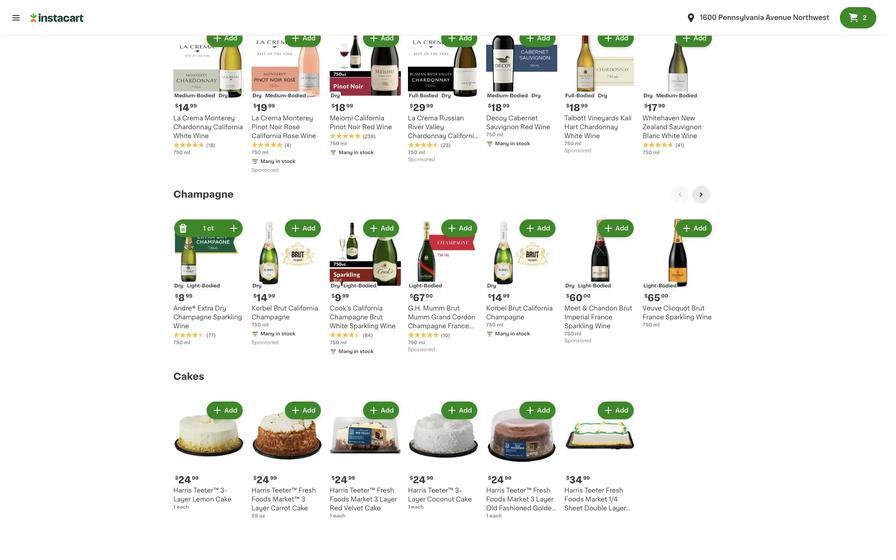 Task type: vqa. For each thing, say whether or not it's contained in the screenshot.
Layer inside Harris Teeter™ 3- Layer Lemon Cake 1 each
yes



Task type: locate. For each thing, give the bounding box(es) containing it.
harris inside harris teeter™ 3- layer lemon cake 1 each
[[173, 488, 192, 494]]

2 crema from the left
[[261, 115, 282, 122]]

2 horizontal spatial crema
[[417, 115, 438, 122]]

decoy cabernet sauvignon red wine 750 ml
[[487, 115, 551, 138]]

$ 18 99 for meiomi california pinot noir red wine
[[332, 103, 353, 113]]

$ 24 99 up "velvet"
[[332, 476, 355, 485]]

layer
[[173, 497, 191, 503], [380, 497, 398, 503], [408, 497, 426, 503], [537, 497, 554, 503], [252, 506, 269, 512], [609, 506, 627, 512]]

24 for harris teeter™ fresh foods market 3 layer old fashioned golden cake
[[492, 476, 504, 485]]

0 horizontal spatial sauvignon
[[487, 124, 519, 131]]

1 vertical spatial item carousel region
[[173, 186, 714, 361]]

$ 18 99 up decoy
[[488, 103, 510, 113]]

(238)
[[363, 135, 376, 139]]

$ inside $ 8 99
[[175, 294, 179, 299]]

3 harris from the left
[[330, 488, 349, 494]]

$ 24 99 up harris teeter™ 3- layer lemon cake 1 each
[[175, 476, 199, 485]]

1 foods from the left
[[252, 497, 271, 503]]

foods up "velvet"
[[330, 497, 350, 503]]

2 horizontal spatial dry light-bodied
[[566, 284, 612, 289]]

cake down double
[[588, 515, 604, 521]]

24 up harris teeter™ fresh foods market™ 3 layer carrot cake 59 oz
[[257, 476, 269, 485]]

0 horizontal spatial full-
[[409, 94, 420, 98]]

cake right lemon
[[216, 497, 232, 503]]

2 18 from the left
[[492, 103, 502, 113]]

buttercream
[[585, 524, 624, 530]]

750 ml for 18
[[330, 142, 347, 147]]

$ 24 99
[[175, 476, 199, 485], [254, 476, 277, 485], [332, 476, 355, 485], [410, 476, 434, 485], [488, 476, 512, 485]]

18 up talbott at the top of the page
[[570, 103, 581, 113]]

wine inside talbott vineyards kali hart chardonnay white wine 750 ml
[[585, 133, 600, 139]]

light- for 9
[[344, 284, 359, 289]]

5 light- from the left
[[644, 284, 659, 289]]

market inside harris teeter™ fresh foods market 3 layer old fashioned golden cake
[[508, 497, 529, 503]]

1 horizontal spatial la
[[252, 115, 259, 122]]

fresh inside harris teeter™ fresh foods market 3 layer old fashioned golden cake
[[534, 488, 551, 494]]

each inside harris teeter™ 3- layer lemon cake 1 each
[[177, 505, 189, 510]]

full-bodied dry up $ 29 99
[[409, 94, 451, 98]]

0 horizontal spatial $ 14 99
[[175, 103, 197, 113]]

2 noir from the left
[[348, 124, 361, 131]]

0 vertical spatial item carousel region
[[173, 0, 714, 179]]

chardonnay inside talbott vineyards kali hart chardonnay white wine 750 ml
[[580, 124, 619, 131]]

$ 18 99 up talbott at the top of the page
[[567, 103, 588, 113]]

1 horizontal spatial 18
[[492, 103, 502, 113]]

2 item carousel region from the top
[[173, 186, 714, 361]]

full- inside product group
[[409, 94, 420, 98]]

champagne inside cook's california champagne brut white sparkling wine
[[330, 315, 368, 321]]

00 for 67
[[426, 294, 433, 299]]

add button
[[208, 30, 242, 46], [286, 30, 320, 46], [364, 30, 399, 46], [442, 30, 477, 46], [521, 30, 555, 46], [599, 30, 633, 46], [677, 30, 712, 46], [286, 221, 320, 237], [364, 221, 399, 237], [442, 221, 477, 237], [521, 221, 555, 237], [599, 221, 633, 237], [677, 221, 712, 237], [208, 403, 242, 419], [286, 403, 320, 419], [364, 403, 399, 419], [442, 403, 477, 419], [521, 403, 555, 419], [599, 403, 633, 419]]

1 horizontal spatial light-bodied
[[644, 284, 677, 289]]

teeter™ up fashioned
[[507, 488, 532, 494]]

harris for harris teeter™ 3- layer coconut cake
[[408, 488, 427, 494]]

0 horizontal spatial noir
[[270, 124, 283, 131]]

1 market from the left
[[351, 497, 373, 503]]

golden
[[533, 506, 556, 512]]

dry
[[219, 94, 228, 98], [253, 94, 262, 98], [331, 94, 340, 98], [442, 94, 451, 98], [532, 94, 541, 98], [599, 94, 608, 98], [644, 94, 653, 98], [174, 284, 184, 289], [253, 284, 262, 289], [331, 284, 340, 289], [488, 284, 497, 289], [566, 284, 575, 289], [215, 306, 226, 312]]

3 item carousel region from the top
[[173, 368, 714, 539]]

california right 'cook's'
[[353, 306, 383, 312]]

4 foods from the left
[[565, 497, 584, 503]]

750 ml up cakes
[[173, 341, 190, 346]]

foods up 'oz'
[[252, 497, 271, 503]]

2 dry light-bodied from the left
[[331, 284, 377, 289]]

5 harris from the left
[[487, 488, 505, 494]]

white
[[173, 133, 192, 139], [565, 133, 583, 139], [662, 133, 681, 139], [408, 142, 427, 148], [330, 324, 348, 330], [565, 524, 583, 530]]

medium- up decoy
[[488, 94, 510, 98]]

foods inside harris teeter™ fresh foods market 3 layer red velvet cake 1 each
[[330, 497, 350, 503]]

750 ml for 29
[[408, 151, 425, 155]]

noir down meiomi
[[348, 124, 361, 131]]

0 horizontal spatial pinot
[[252, 124, 268, 131]]

1 vertical spatial mumm
[[408, 315, 430, 321]]

18 up decoy
[[492, 103, 502, 113]]

teeter™ for harris teeter™ 3- layer coconut cake
[[428, 488, 454, 494]]

750 ml down river
[[408, 151, 425, 155]]

2 horizontal spatial 3
[[531, 497, 535, 503]]

market™
[[273, 497, 300, 503]]

3 medium- from the left
[[488, 94, 510, 98]]

monterey for 19
[[283, 115, 313, 122]]

california left 'cook's'
[[289, 306, 318, 312]]

(18)
[[206, 143, 216, 148]]

2 $ 18 99 from the left
[[488, 103, 510, 113]]

00 inside $ 65 00
[[662, 294, 669, 299]]

3 inside harris teeter™ fresh foods market™ 3 layer carrot cake 59 oz
[[302, 497, 306, 503]]

0 horizontal spatial korbel brut california champagne 750 ml
[[252, 306, 318, 328]]

france
[[592, 315, 613, 321], [643, 315, 665, 321], [448, 324, 470, 330]]

1 3- from the left
[[221, 488, 227, 494]]

24 up "velvet"
[[335, 476, 348, 485]]

1 full-bodied dry from the left
[[409, 94, 451, 98]]

sparkling down extra
[[213, 315, 242, 321]]

0 horizontal spatial medium-bodied dry
[[174, 94, 228, 98]]

$ 67 00
[[410, 294, 433, 303]]

brut
[[274, 306, 287, 312], [447, 306, 460, 312], [509, 306, 522, 312], [620, 306, 633, 312], [692, 306, 705, 312], [370, 315, 383, 321]]

2 $ 24 99 from the left
[[254, 476, 277, 485]]

1 00 from the left
[[426, 294, 433, 299]]

dry medium-bodied
[[253, 94, 306, 98], [644, 94, 698, 98]]

california up (238)
[[355, 115, 385, 122]]

$ 18 99 up meiomi
[[332, 103, 353, 113]]

1 harris from the left
[[173, 488, 192, 494]]

light-bodied up $ 65 00 at bottom
[[644, 284, 677, 289]]

medium- up "la crema monterey chardonnay california white wine" on the top left of page
[[174, 94, 197, 98]]

wine inside meiomi california pinot noir red wine
[[377, 124, 392, 131]]

2 fresh from the left
[[377, 488, 394, 494]]

750 ml down the blanc
[[643, 151, 660, 155]]

2 foods from the left
[[330, 497, 350, 503]]

pinot inside la crema monterey pinot noir rosé california rose wine
[[252, 124, 268, 131]]

3 market from the left
[[586, 497, 608, 503]]

00 right 60
[[584, 294, 591, 299]]

0 horizontal spatial 3-
[[221, 488, 227, 494]]

3 00 from the left
[[662, 294, 669, 299]]

2 medium-bodied dry from the left
[[488, 94, 541, 98]]

california
[[355, 115, 385, 122], [213, 124, 243, 131], [252, 133, 282, 139], [448, 133, 478, 139], [289, 306, 318, 312], [353, 306, 383, 312], [523, 306, 553, 312]]

champagne inside g.h. mumm brut mumm grand cordon champagne france sparkling wine
[[408, 324, 447, 330]]

2 horizontal spatial 18
[[570, 103, 581, 113]]

full-bodied dry up talbott at the top of the page
[[566, 94, 608, 98]]

teeter™ for harris teeter™ fresh foods market 3 layer red velvet cake
[[350, 488, 376, 494]]

3 for fashioned
[[531, 497, 535, 503]]

dry light-bodied up $ 9 99
[[331, 284, 377, 289]]

sparkling left (10)
[[408, 332, 437, 339]]

1 monterey from the left
[[205, 115, 235, 122]]

layer inside harris teeter™ 3- layer lemon cake 1 each
[[173, 497, 191, 503]]

california left rose
[[252, 133, 282, 139]]

$ inside $ 19 99
[[254, 104, 257, 109]]

1
[[203, 226, 206, 232], [173, 505, 176, 510], [408, 505, 410, 510], [330, 514, 332, 519], [487, 514, 489, 519]]

dry light-bodied for 8
[[174, 284, 220, 289]]

sauvignon down new
[[670, 124, 702, 131]]

extra
[[197, 306, 213, 312]]

market for 24
[[508, 497, 529, 503]]

each inside harris teeter™ 3- layer coconut cake 1 each
[[412, 505, 424, 510]]

750 inside decoy cabernet sauvignon red wine 750 ml
[[487, 133, 496, 138]]

cabernet
[[509, 115, 538, 122]]

$ 18 99
[[332, 103, 353, 113], [488, 103, 510, 113], [567, 103, 588, 113]]

1 medium-bodied dry from the left
[[174, 94, 228, 98]]

$ 19 99
[[254, 103, 275, 113]]

3- inside harris teeter™ 3- layer coconut cake 1 each
[[455, 488, 462, 494]]

teeter™ up "velvet"
[[350, 488, 376, 494]]

teeter
[[585, 488, 605, 494]]

2 00 from the left
[[584, 294, 591, 299]]

1 $ 24 99 from the left
[[175, 476, 199, 485]]

1 horizontal spatial 3
[[374, 497, 378, 503]]

0 horizontal spatial 3
[[302, 497, 306, 503]]

4 harris from the left
[[408, 488, 427, 494]]

sponsored badge image for 14
[[252, 341, 279, 346]]

chardonnay up (18)
[[173, 124, 212, 131]]

$ 24 99 up market™
[[254, 476, 277, 485]]

full- for 29
[[409, 94, 420, 98]]

wine inside whitehaven new zealand sauvignon blanc white wine
[[682, 133, 698, 139]]

3- for coconut
[[455, 488, 462, 494]]

24 up old
[[492, 476, 504, 485]]

medium- up $ 17 99
[[657, 94, 680, 98]]

2 full-bodied dry from the left
[[566, 94, 608, 98]]

2 3 from the left
[[374, 497, 378, 503]]

00
[[426, 294, 433, 299], [584, 294, 591, 299], [662, 294, 669, 299]]

3 18 from the left
[[570, 103, 581, 113]]

medium-bodied dry up the cabernet in the top right of the page
[[488, 94, 541, 98]]

3- inside harris teeter™ 3- layer lemon cake 1 each
[[221, 488, 227, 494]]

750 ml for 17
[[643, 151, 660, 155]]

$ 18 99 for talbott vineyards kali hart chardonnay white wine
[[567, 103, 588, 113]]

light-bodied up $ 67 00 on the left
[[409, 284, 442, 289]]

3 $ 18 99 from the left
[[567, 103, 588, 113]]

0 horizontal spatial dry light-bodied
[[174, 284, 220, 289]]

product group containing 67
[[408, 218, 480, 355]]

1 horizontal spatial dry light-bodied
[[331, 284, 377, 289]]

3 inside harris teeter™ fresh foods market 3 layer red velvet cake 1 each
[[374, 497, 378, 503]]

champagne
[[173, 190, 234, 199], [173, 315, 212, 321], [252, 315, 290, 321], [330, 315, 368, 321], [487, 315, 525, 321], [408, 324, 447, 330]]

chardonnay
[[173, 124, 212, 131], [580, 124, 619, 131], [408, 133, 447, 139]]

full-bodied dry
[[409, 94, 451, 98], [566, 94, 608, 98]]

2 horizontal spatial la
[[408, 115, 416, 122]]

wine inside the moet & chandon brut imperial france sparkling wine 750 ml
[[595, 324, 611, 330]]

cake down old
[[487, 515, 503, 521]]

$ 14 99
[[175, 103, 197, 113], [254, 294, 275, 303], [488, 294, 510, 303]]

65
[[648, 294, 661, 303]]

0 horizontal spatial market
[[351, 497, 373, 503]]

24 for harris teeter™ 3- layer coconut cake
[[413, 476, 426, 485]]

750 ml for 14
[[173, 151, 190, 155]]

24 up harris teeter™ 3- layer coconut cake 1 each
[[413, 476, 426, 485]]

4 $ 24 99 from the left
[[410, 476, 434, 485]]

6 harris from the left
[[565, 488, 583, 494]]

stock
[[517, 142, 531, 147], [360, 151, 374, 155], [282, 159, 296, 164], [282, 332, 296, 337], [517, 332, 531, 337], [360, 350, 374, 355]]

2 horizontal spatial red
[[521, 124, 533, 131]]

2 horizontal spatial $ 18 99
[[567, 103, 588, 113]]

$ 24 99 for harris teeter™ fresh foods market 3 layer red velvet cake
[[332, 476, 355, 485]]

mumm
[[424, 306, 445, 312], [408, 315, 430, 321]]

24 up harris teeter™ 3- layer lemon cake 1 each
[[179, 476, 191, 485]]

france down veuve
[[643, 315, 665, 321]]

wine inside "la crema monterey chardonnay california white wine"
[[193, 133, 209, 139]]

france inside the moet & chandon brut imperial france sparkling wine 750 ml
[[592, 315, 613, 321]]

light- up 65
[[644, 284, 659, 289]]

3 dry light-bodied from the left
[[566, 284, 612, 289]]

1 la from the left
[[173, 115, 181, 122]]

0 horizontal spatial chardonnay
[[173, 124, 212, 131]]

1 horizontal spatial full-
[[566, 94, 577, 98]]

california inside cook's california champagne brut white sparkling wine
[[353, 306, 383, 312]]

brut inside cook's california champagne brut white sparkling wine
[[370, 315, 383, 321]]

1 horizontal spatial full-bodied dry
[[566, 94, 608, 98]]

1 dry medium-bodied from the left
[[253, 94, 306, 98]]

00 inside $ 60 00
[[584, 294, 591, 299]]

medium-
[[174, 94, 197, 98], [265, 94, 288, 98], [488, 94, 510, 98], [657, 94, 680, 98]]

1 horizontal spatial france
[[592, 315, 613, 321]]

2 light- from the left
[[344, 284, 359, 289]]

0 horizontal spatial 18
[[335, 103, 346, 113]]

24
[[179, 476, 191, 485], [257, 476, 269, 485], [335, 476, 348, 485], [413, 476, 426, 485], [492, 476, 504, 485]]

coconut
[[428, 497, 455, 503]]

1 $ 18 99 from the left
[[332, 103, 353, 113]]

la inside "la crema monterey chardonnay california white wine"
[[173, 115, 181, 122]]

wine inside decoy cabernet sauvignon red wine 750 ml
[[535, 124, 551, 131]]

750 ml for 9
[[330, 341, 347, 346]]

whitehaven
[[643, 115, 680, 122]]

monterey inside "la crema monterey chardonnay california white wine"
[[205, 115, 235, 122]]

5 teeter™ from the left
[[507, 488, 532, 494]]

00 right 65
[[662, 294, 669, 299]]

foods inside harris teeter fresh foods market 1/4 sheet double layer marble cake with white buttercream
[[565, 497, 584, 503]]

teeter™ inside harris teeter™ fresh foods market 3 layer red velvet cake 1 each
[[350, 488, 376, 494]]

750 ml down g.h. mumm brut mumm grand cordon champagne france sparkling wine
[[408, 341, 425, 346]]

full-bodied dry inside product group
[[409, 94, 451, 98]]

light- up $ 60 00
[[579, 284, 594, 289]]

1 crema from the left
[[182, 115, 203, 122]]

avenue
[[766, 14, 792, 21]]

medium-bodied dry for 14
[[174, 94, 228, 98]]

pinot down 19
[[252, 124, 268, 131]]

product group containing 19
[[252, 28, 323, 175]]

2 market from the left
[[508, 497, 529, 503]]

harris
[[173, 488, 192, 494], [252, 488, 270, 494], [330, 488, 349, 494], [408, 488, 427, 494], [487, 488, 505, 494], [565, 488, 583, 494]]

1 light-bodied from the left
[[409, 284, 442, 289]]

3 24 from the left
[[335, 476, 348, 485]]

0 horizontal spatial monterey
[[205, 115, 235, 122]]

0 horizontal spatial crema
[[182, 115, 203, 122]]

foods
[[252, 497, 271, 503], [330, 497, 350, 503], [487, 497, 506, 503], [565, 497, 584, 503]]

double
[[585, 506, 608, 512]]

teeter™ up market™
[[272, 488, 297, 494]]

1 horizontal spatial medium-bodied dry
[[488, 94, 541, 98]]

market up double
[[586, 497, 608, 503]]

0 horizontal spatial full-bodied dry
[[409, 94, 451, 98]]

red left "velvet"
[[330, 506, 343, 512]]

2 horizontal spatial market
[[586, 497, 608, 503]]

teeter™ inside harris teeter™ 3- layer lemon cake 1 each
[[194, 488, 219, 494]]

1 horizontal spatial red
[[362, 124, 375, 131]]

1 horizontal spatial sauvignon
[[670, 124, 702, 131]]

meiomi
[[330, 115, 353, 122]]

2 horizontal spatial chardonnay
[[580, 124, 619, 131]]

2 light-bodied from the left
[[644, 284, 677, 289]]

0 horizontal spatial france
[[448, 324, 470, 330]]

france inside g.h. mumm brut mumm grand cordon champagne france sparkling wine
[[448, 324, 470, 330]]

cake right "velvet"
[[365, 506, 381, 512]]

brut inside the moet & chandon brut imperial france sparkling wine 750 ml
[[620, 306, 633, 312]]

sponsored badge image for 18
[[565, 149, 592, 154]]

sparkling down imperial
[[565, 324, 594, 330]]

0 horizontal spatial $ 18 99
[[332, 103, 353, 113]]

3 foods from the left
[[487, 497, 506, 503]]

bodied up new
[[680, 94, 698, 98]]

1 pinot from the left
[[252, 124, 268, 131]]

la inside la crema monterey pinot noir rosé california rose wine
[[252, 115, 259, 122]]

1 horizontal spatial 14
[[257, 294, 268, 303]]

1 horizontal spatial dry medium-bodied
[[644, 94, 698, 98]]

2 pinot from the left
[[330, 124, 346, 131]]

2 dry medium-bodied from the left
[[644, 94, 698, 98]]

&
[[583, 306, 588, 312]]

1 noir from the left
[[270, 124, 283, 131]]

2 horizontal spatial france
[[643, 315, 665, 321]]

0 horizontal spatial la
[[173, 115, 181, 122]]

harris inside harris teeter™ fresh foods market™ 3 layer carrot cake 59 oz
[[252, 488, 270, 494]]

1 horizontal spatial crema
[[261, 115, 282, 122]]

$ 24 99 for harris teeter™ fresh foods market™ 3 layer carrot cake
[[254, 476, 277, 485]]

fresh
[[299, 488, 316, 494], [377, 488, 394, 494], [534, 488, 551, 494], [606, 488, 624, 494]]

california up (18)
[[213, 124, 243, 131]]

1 item carousel region from the top
[[173, 0, 714, 179]]

3-
[[221, 488, 227, 494], [455, 488, 462, 494]]

$ 24 99 up harris teeter™ 3- layer coconut cake 1 each
[[410, 476, 434, 485]]

1 sauvignon from the left
[[487, 124, 519, 131]]

$ 24 99 for harris teeter™ fresh foods market 3 layer old fashioned golden cake
[[488, 476, 512, 485]]

3 la from the left
[[408, 115, 416, 122]]

many
[[496, 142, 510, 147], [339, 151, 353, 155], [261, 159, 275, 164], [261, 332, 275, 337], [496, 332, 510, 337], [339, 350, 353, 355]]

1600 pennsylvania avenue northwest
[[701, 14, 830, 21]]

cake right coconut
[[456, 497, 472, 503]]

1 3 from the left
[[302, 497, 306, 503]]

5 24 from the left
[[492, 476, 504, 485]]

mumm down g.h.
[[408, 315, 430, 321]]

moet & chandon brut imperial france sparkling wine 750 ml
[[565, 306, 633, 337]]

california up (23)
[[448, 133, 478, 139]]

france down chandon
[[592, 315, 613, 321]]

2 vertical spatial item carousel region
[[173, 368, 714, 539]]

market inside harris teeter fresh foods market 1/4 sheet double layer marble cake with white buttercream
[[586, 497, 608, 503]]

market up "velvet"
[[351, 497, 373, 503]]

1 inside product group
[[203, 226, 206, 232]]

1 horizontal spatial $ 18 99
[[488, 103, 510, 113]]

00 inside $ 67 00
[[426, 294, 433, 299]]

1 teeter™ from the left
[[194, 488, 219, 494]]

crema
[[182, 115, 203, 122], [261, 115, 282, 122], [417, 115, 438, 122]]

0 horizontal spatial 00
[[426, 294, 433, 299]]

sparkling inside the moet & chandon brut imperial france sparkling wine 750 ml
[[565, 324, 594, 330]]

chardonnay down valley
[[408, 133, 447, 139]]

1 horizontal spatial market
[[508, 497, 529, 503]]

sparkling up (84)
[[350, 324, 379, 330]]

medium- up $ 19 99
[[265, 94, 288, 98]]

4 teeter™ from the left
[[428, 488, 454, 494]]

monterey up (18)
[[205, 115, 235, 122]]

$ inside $ 67 00
[[410, 294, 413, 299]]

18 up meiomi
[[335, 103, 346, 113]]

2 horizontal spatial 00
[[662, 294, 669, 299]]

00 right 67
[[426, 294, 433, 299]]

1 horizontal spatial korbel brut california champagne 750 ml
[[487, 306, 553, 328]]

3 light- from the left
[[409, 284, 424, 289]]

product group containing 9
[[330, 218, 401, 358]]

1 fresh from the left
[[299, 488, 316, 494]]

remove andre® extra dry champagne sparkling wine image
[[178, 223, 189, 234]]

00 for 65
[[662, 294, 669, 299]]

3 inside harris teeter™ fresh foods market 3 layer old fashioned golden cake
[[531, 497, 535, 503]]

2 24 from the left
[[257, 476, 269, 485]]

1 horizontal spatial noir
[[348, 124, 361, 131]]

1 24 from the left
[[179, 476, 191, 485]]

3 3 from the left
[[531, 497, 535, 503]]

chardonnay down vineyards
[[580, 124, 619, 131]]

1 full- from the left
[[409, 94, 420, 98]]

750 ml for 8
[[173, 341, 190, 346]]

750 ml down "la crema monterey chardonnay california white wine" on the top left of page
[[173, 151, 190, 155]]

foods up old
[[487, 497, 506, 503]]

sparkling
[[213, 315, 242, 321], [666, 315, 695, 321], [350, 324, 379, 330], [565, 324, 594, 330], [408, 332, 437, 339]]

la
[[173, 115, 181, 122], [252, 115, 259, 122], [408, 115, 416, 122]]

harris for harris teeter™ 3- layer lemon cake
[[173, 488, 192, 494]]

3 teeter™ from the left
[[350, 488, 376, 494]]

product group containing 65
[[643, 218, 714, 329]]

1 18 from the left
[[335, 103, 346, 113]]

light- up 67
[[409, 284, 424, 289]]

3 $ 24 99 from the left
[[332, 476, 355, 485]]

0 horizontal spatial red
[[330, 506, 343, 512]]

river
[[408, 124, 424, 131]]

item carousel region
[[173, 0, 714, 179], [173, 186, 714, 361], [173, 368, 714, 539]]

0 horizontal spatial korbel
[[252, 306, 272, 312]]

with
[[606, 515, 619, 521]]

harris teeter™ 3- layer lemon cake 1 each
[[173, 488, 232, 510]]

light-bodied for 67
[[409, 284, 442, 289]]

crema inside "la crema monterey chardonnay california white wine"
[[182, 115, 203, 122]]

in
[[511, 142, 515, 147], [354, 151, 359, 155], [276, 159, 281, 164], [276, 332, 281, 337], [511, 332, 515, 337], [354, 350, 359, 355]]

cake
[[216, 497, 232, 503], [456, 497, 472, 503], [292, 506, 308, 512], [365, 506, 381, 512], [487, 515, 503, 521], [588, 515, 604, 521]]

foods up sheet
[[565, 497, 584, 503]]

red up (238)
[[362, 124, 375, 131]]

750
[[487, 133, 496, 138], [330, 142, 340, 147], [565, 142, 574, 147], [173, 151, 183, 155], [252, 151, 261, 155], [408, 151, 418, 155], [643, 151, 653, 155], [252, 323, 261, 328], [487, 323, 496, 328], [643, 323, 653, 328], [565, 332, 574, 337], [173, 341, 183, 346], [330, 341, 340, 346], [408, 341, 418, 346]]

product group containing 29
[[408, 28, 480, 165]]

1 horizontal spatial monterey
[[283, 115, 313, 122]]

crema inside la crema monterey pinot noir rosé california rose wine
[[261, 115, 282, 122]]

increment quantity of andre® extra dry champagne sparkling wine image
[[229, 223, 239, 234]]

99
[[190, 104, 197, 109], [268, 104, 275, 109], [347, 104, 353, 109], [427, 104, 434, 109], [503, 104, 510, 109], [582, 104, 588, 109], [659, 104, 666, 109], [186, 294, 193, 299], [268, 294, 275, 299], [343, 294, 349, 299], [503, 294, 510, 299], [192, 477, 199, 481], [270, 477, 277, 481], [349, 477, 355, 481], [427, 477, 434, 481], [505, 477, 512, 481], [584, 477, 591, 481]]

18
[[335, 103, 346, 113], [492, 103, 502, 113], [570, 103, 581, 113]]

$ 24 99 up old
[[488, 476, 512, 485]]

sponsored badge image for 19
[[252, 168, 279, 173]]

france down cordon
[[448, 324, 470, 330]]

light- up $ 8 99
[[187, 284, 202, 289]]

1 medium- from the left
[[174, 94, 197, 98]]

2 la from the left
[[252, 115, 259, 122]]

1 horizontal spatial chardonnay
[[408, 133, 447, 139]]

sponsored badge image
[[565, 149, 592, 154], [408, 157, 435, 163], [252, 168, 279, 173], [565, 339, 592, 344], [252, 341, 279, 346], [408, 348, 435, 353]]

3 crema from the left
[[417, 115, 438, 122]]

2 sauvignon from the left
[[670, 124, 702, 131]]

1 inside harris teeter™ 3- layer coconut cake 1 each
[[408, 505, 410, 510]]

monterey up rosé
[[283, 115, 313, 122]]

1 horizontal spatial $ 14 99
[[254, 294, 275, 303]]

bodied up chandon
[[594, 284, 612, 289]]

0 horizontal spatial light-bodied
[[409, 284, 442, 289]]

cake down market™
[[292, 506, 308, 512]]

2 teeter™ from the left
[[272, 488, 297, 494]]

1 horizontal spatial 3-
[[455, 488, 462, 494]]

light- up $ 9 99
[[344, 284, 359, 289]]

full-bodied dry for 29
[[409, 94, 451, 98]]

ml
[[497, 133, 504, 138], [341, 142, 347, 147], [576, 142, 582, 147], [184, 151, 190, 155], [262, 151, 269, 155], [419, 151, 425, 155], [654, 151, 660, 155], [262, 323, 269, 328], [497, 323, 504, 328], [654, 323, 660, 328], [576, 332, 582, 337], [184, 341, 190, 346], [341, 341, 347, 346], [419, 341, 425, 346]]

2 monterey from the left
[[283, 115, 313, 122]]

product group
[[173, 28, 245, 157], [252, 28, 323, 175], [330, 28, 401, 159], [408, 28, 480, 165], [487, 28, 558, 150], [565, 28, 636, 156], [643, 28, 714, 157], [173, 218, 245, 347], [252, 218, 323, 348], [330, 218, 401, 358], [408, 218, 480, 355], [487, 218, 558, 340], [565, 218, 636, 346], [643, 218, 714, 329], [173, 401, 245, 512], [252, 401, 323, 521], [330, 401, 401, 521], [408, 401, 480, 512], [487, 401, 558, 521], [565, 401, 636, 530]]

northwest
[[794, 14, 830, 21]]

dry medium-bodied for 19
[[253, 94, 306, 98]]

1 korbel from the left
[[252, 306, 272, 312]]

4 24 from the left
[[413, 476, 426, 485]]

noir left rosé
[[270, 124, 283, 131]]

medium-bodied dry up "la crema monterey chardonnay california white wine" on the top left of page
[[174, 94, 228, 98]]

99 inside $ 8 99
[[186, 294, 193, 299]]

wine inside la crema russian river valley chardonnay california white wine
[[428, 142, 444, 148]]

$ 8 99
[[175, 294, 193, 303]]

full- up 29
[[409, 94, 420, 98]]

1600 pennsylvania avenue northwest button
[[686, 5, 830, 30]]

bodied up the cabernet in the top right of the page
[[510, 94, 528, 98]]

1 dry light-bodied from the left
[[174, 284, 220, 289]]

1 horizontal spatial 00
[[584, 294, 591, 299]]

2 harris from the left
[[252, 488, 270, 494]]

sauvignon down decoy
[[487, 124, 519, 131]]

0 horizontal spatial dry medium-bodied
[[253, 94, 306, 98]]

99 inside $ 9 99
[[343, 294, 349, 299]]

3 fresh from the left
[[534, 488, 551, 494]]

wine inside la crema monterey pinot noir rosé california rose wine
[[301, 133, 316, 139]]

750 ml
[[330, 142, 347, 147], [173, 151, 190, 155], [252, 151, 269, 155], [408, 151, 425, 155], [643, 151, 660, 155], [173, 341, 190, 346], [330, 341, 347, 346], [408, 341, 425, 346]]

1 light- from the left
[[187, 284, 202, 289]]

750 ml down meiomi
[[330, 142, 347, 147]]

fresh inside harris teeter fresh foods market 1/4 sheet double layer marble cake with white buttercream
[[606, 488, 624, 494]]

product group containing 8
[[173, 218, 245, 347]]

monterey inside la crema monterey pinot noir rosé california rose wine
[[283, 115, 313, 122]]

dry medium-bodied up $ 17 99
[[644, 94, 698, 98]]

1 horizontal spatial pinot
[[330, 124, 346, 131]]

la inside la crema russian river valley chardonnay california white wine
[[408, 115, 416, 122]]

add
[[225, 35, 238, 42], [303, 35, 316, 42], [381, 35, 394, 42], [459, 35, 472, 42], [538, 35, 551, 42], [616, 35, 629, 42], [694, 35, 707, 42], [303, 226, 316, 232], [381, 226, 394, 232], [459, 226, 472, 232], [538, 226, 551, 232], [616, 226, 629, 232], [694, 226, 707, 232], [225, 408, 238, 414], [303, 408, 316, 414], [381, 408, 394, 414], [459, 408, 472, 414], [538, 408, 551, 414], [616, 408, 629, 414]]

4 fresh from the left
[[606, 488, 624, 494]]

korbel
[[252, 306, 272, 312], [487, 306, 507, 312]]

2 3- from the left
[[455, 488, 462, 494]]

cook's
[[330, 306, 352, 312]]

2 full- from the left
[[566, 94, 577, 98]]

red down the cabernet in the top right of the page
[[521, 124, 533, 131]]

1 horizontal spatial korbel
[[487, 306, 507, 312]]

$ 24 99 for harris teeter™ 3- layer coconut cake
[[410, 476, 434, 485]]

2 medium- from the left
[[265, 94, 288, 98]]

4 light- from the left
[[579, 284, 594, 289]]

foods inside harris teeter™ fresh foods market 3 layer old fashioned golden cake
[[487, 497, 506, 503]]

kali
[[621, 115, 632, 122]]

dry light-bodied up $ 60 00
[[566, 284, 612, 289]]

full- up talbott at the top of the page
[[566, 94, 577, 98]]

sponsored badge image for 29
[[408, 157, 435, 163]]

market inside harris teeter™ fresh foods market 3 layer red velvet cake 1 each
[[351, 497, 373, 503]]

white inside harris teeter fresh foods market 1/4 sheet double layer marble cake with white buttercream
[[565, 524, 583, 530]]

5 $ 24 99 from the left
[[488, 476, 512, 485]]

sparkling down "clicquot"
[[666, 315, 695, 321]]

1 korbel brut california champagne 750 ml from the left
[[252, 306, 318, 328]]



Task type: describe. For each thing, give the bounding box(es) containing it.
1 ct
[[203, 226, 214, 232]]

4 medium- from the left
[[657, 94, 680, 98]]

18 for decoy cabernet sauvignon red wine
[[492, 103, 502, 113]]

chardonnay inside la crema russian river valley chardonnay california white wine
[[408, 133, 447, 139]]

wine inside veuve clicquot brut france sparkling wine 750 ml
[[697, 315, 712, 321]]

bodied up extra
[[202, 284, 220, 289]]

imperial
[[565, 315, 590, 321]]

00 for 60
[[584, 294, 591, 299]]

full- for 18
[[566, 94, 577, 98]]

harris teeter™ fresh foods market 3 layer red velvet cake 1 each
[[330, 488, 398, 519]]

full-bodied dry for 18
[[566, 94, 608, 98]]

pennsylvania
[[719, 14, 765, 21]]

la for 29
[[408, 115, 416, 122]]

sparkling inside andre® extra dry champagne sparkling wine
[[213, 315, 242, 321]]

99 inside $ 34 99
[[584, 477, 591, 481]]

andre®
[[173, 306, 196, 312]]

750 inside talbott vineyards kali hart chardonnay white wine 750 ml
[[565, 142, 574, 147]]

3- for lemon
[[221, 488, 227, 494]]

sauvignon inside decoy cabernet sauvignon red wine 750 ml
[[487, 124, 519, 131]]

valley
[[426, 124, 444, 131]]

california inside la crema russian river valley chardonnay california white wine
[[448, 133, 478, 139]]

$ 18 99 for decoy cabernet sauvignon red wine
[[488, 103, 510, 113]]

750 ml for 19
[[252, 151, 269, 155]]

cake inside harris teeter™ 3- layer lemon cake 1 each
[[216, 497, 232, 503]]

ml inside veuve clicquot brut france sparkling wine 750 ml
[[654, 323, 660, 328]]

layer inside harris teeter™ fresh foods market 3 layer red velvet cake 1 each
[[380, 497, 398, 503]]

old
[[487, 506, 498, 512]]

1 inside harris teeter™ 3- layer lemon cake 1 each
[[173, 505, 176, 510]]

red inside decoy cabernet sauvignon red wine 750 ml
[[521, 124, 533, 131]]

la crema monterey pinot noir rosé california rose wine
[[252, 115, 316, 139]]

california inside "la crema monterey chardonnay california white wine"
[[213, 124, 243, 131]]

instacart logo image
[[30, 12, 84, 23]]

(84)
[[363, 334, 373, 339]]

$ 9 99
[[332, 294, 349, 303]]

medium-bodied dry for 18
[[488, 94, 541, 98]]

new
[[682, 115, 696, 122]]

sponsored badge image for 60
[[565, 339, 592, 344]]

cake inside harris teeter™ fresh foods market 3 layer red velvet cake 1 each
[[365, 506, 381, 512]]

fresh for harris teeter™ fresh foods market™ 3 layer carrot cake 59 oz
[[299, 488, 316, 494]]

harris teeter™ fresh foods market 3 layer old fashioned golden cake
[[487, 488, 556, 521]]

24 for harris teeter™ fresh foods market™ 3 layer carrot cake
[[257, 476, 269, 485]]

talbott
[[565, 115, 587, 122]]

france inside veuve clicquot brut france sparkling wine 750 ml
[[643, 315, 665, 321]]

brut inside g.h. mumm brut mumm grand cordon champagne france sparkling wine
[[447, 306, 460, 312]]

dry light-bodied for 9
[[331, 284, 377, 289]]

red inside meiomi california pinot noir red wine
[[362, 124, 375, 131]]

rose
[[283, 133, 299, 139]]

noir inside la crema monterey pinot noir rosé california rose wine
[[270, 124, 283, 131]]

champagne inside andre® extra dry champagne sparkling wine
[[173, 315, 212, 321]]

product group containing 17
[[643, 28, 714, 157]]

white inside talbott vineyards kali hart chardonnay white wine 750 ml
[[565, 133, 583, 139]]

harris teeter fresh foods market 1/4 sheet double layer marble cake with white buttercream
[[565, 488, 627, 530]]

pinot inside meiomi california pinot noir red wine
[[330, 124, 346, 131]]

fresh for harris teeter™ fresh foods market 3 layer red velvet cake 1 each
[[377, 488, 394, 494]]

harris teeter™ 3- layer coconut cake 1 each
[[408, 488, 472, 510]]

market for 34
[[586, 497, 608, 503]]

clicquot
[[664, 306, 691, 312]]

meiomi california pinot noir red wine
[[330, 115, 392, 131]]

9
[[335, 294, 342, 303]]

light- for 60
[[579, 284, 594, 289]]

8
[[179, 294, 185, 303]]

(10)
[[441, 334, 450, 339]]

red inside harris teeter™ fresh foods market 3 layer red velvet cake 1 each
[[330, 506, 343, 512]]

bodied up talbott at the top of the page
[[577, 94, 595, 98]]

harris for harris teeter™ fresh foods market™ 3 layer carrot cake
[[252, 488, 270, 494]]

light-bodied for 65
[[644, 284, 677, 289]]

layer inside harris teeter™ fresh foods market 3 layer old fashioned golden cake
[[537, 497, 554, 503]]

harris inside harris teeter™ fresh foods market 3 layer old fashioned golden cake
[[487, 488, 505, 494]]

ct
[[207, 226, 214, 232]]

foods for double
[[565, 497, 584, 503]]

veuve
[[643, 306, 662, 312]]

60
[[570, 294, 583, 303]]

product group containing 34
[[565, 401, 636, 530]]

chardonnay inside "la crema monterey chardonnay california white wine"
[[173, 124, 212, 131]]

29
[[413, 103, 426, 113]]

$ inside $ 9 99
[[332, 294, 335, 299]]

california inside meiomi california pinot noir red wine
[[355, 115, 385, 122]]

la for 19
[[252, 115, 259, 122]]

sponsored badge image for 67
[[408, 348, 435, 353]]

ml inside decoy cabernet sauvignon red wine 750 ml
[[497, 133, 504, 138]]

19
[[257, 103, 268, 113]]

harris inside harris teeter fresh foods market 1/4 sheet double layer marble cake with white buttercream
[[565, 488, 583, 494]]

vineyards
[[588, 115, 619, 122]]

1 inside harris teeter™ fresh foods market 3 layer red velvet cake 1 each
[[330, 514, 332, 519]]

sauvignon inside whitehaven new zealand sauvignon blanc white wine
[[670, 124, 702, 131]]

zealand
[[643, 124, 668, 131]]

67
[[413, 294, 425, 303]]

item carousel region containing cakes
[[173, 368, 714, 539]]

dry inside andre® extra dry champagne sparkling wine
[[215, 306, 226, 312]]

24 for harris teeter™ fresh foods market 3 layer red velvet cake
[[335, 476, 348, 485]]

chandon
[[589, 306, 618, 312]]

$ inside $ 34 99
[[567, 477, 570, 481]]

veuve clicquot brut france sparkling wine 750 ml
[[643, 306, 712, 328]]

layer inside harris teeter fresh foods market 1/4 sheet double layer marble cake with white buttercream
[[609, 506, 627, 512]]

crema for 14
[[182, 115, 203, 122]]

(4)
[[285, 143, 292, 148]]

russian
[[440, 115, 464, 122]]

(41)
[[676, 143, 685, 148]]

cake inside harris teeter™ fresh foods market 3 layer old fashioned golden cake
[[487, 515, 503, 521]]

bodied up $ 65 00 at bottom
[[659, 284, 677, 289]]

monterey for 14
[[205, 115, 235, 122]]

california left 'moet'
[[523, 306, 553, 312]]

wine inside andre® extra dry champagne sparkling wine
[[173, 324, 189, 330]]

cook's california champagne brut white sparkling wine
[[330, 306, 396, 330]]

sparkling inside g.h. mumm brut mumm grand cordon champagne france sparkling wine
[[408, 332, 437, 339]]

dry light-bodied for 60
[[566, 284, 612, 289]]

sparkling inside veuve clicquot brut france sparkling wine 750 ml
[[666, 315, 695, 321]]

brut inside veuve clicquot brut france sparkling wine 750 ml
[[692, 306, 705, 312]]

1 each
[[487, 514, 502, 519]]

(77)
[[206, 334, 216, 339]]

white inside whitehaven new zealand sauvignon blanc white wine
[[662, 133, 681, 139]]

$ 60 00
[[567, 294, 591, 303]]

99 inside $ 17 99
[[659, 104, 666, 109]]

$ inside $ 60 00
[[567, 294, 570, 299]]

andre® extra dry champagne sparkling wine
[[173, 306, 242, 330]]

item carousel region containing champagne
[[173, 186, 714, 361]]

$ 29 99
[[410, 103, 434, 113]]

teeter™ for harris teeter™ 3- layer lemon cake
[[194, 488, 219, 494]]

$ inside $ 17 99
[[645, 104, 648, 109]]

2
[[864, 15, 868, 21]]

dry medium-bodied for 17
[[644, 94, 698, 98]]

18 for talbott vineyards kali hart chardonnay white wine
[[570, 103, 581, 113]]

99 inside $ 19 99
[[268, 104, 275, 109]]

cordon
[[453, 315, 476, 321]]

hart
[[565, 124, 579, 131]]

la crema russian river valley chardonnay california white wine
[[408, 115, 478, 148]]

fashioned
[[499, 506, 532, 512]]

34
[[570, 476, 583, 485]]

750 inside the moet & chandon brut imperial france sparkling wine 750 ml
[[565, 332, 574, 337]]

layer inside harris teeter™ fresh foods market™ 3 layer carrot cake 59 oz
[[252, 506, 269, 512]]

la crema monterey chardonnay california white wine
[[173, 115, 243, 139]]

cakes
[[173, 372, 204, 382]]

la for 14
[[173, 115, 181, 122]]

grand
[[432, 315, 451, 321]]

layer inside harris teeter™ 3- layer coconut cake 1 each
[[408, 497, 426, 503]]

$ 65 00
[[645, 294, 669, 303]]

crema for 19
[[261, 115, 282, 122]]

oz
[[260, 514, 265, 519]]

teeter™ inside harris teeter™ fresh foods market 3 layer old fashioned golden cake
[[507, 488, 532, 494]]

harris for harris teeter™ fresh foods market 3 layer red velvet cake
[[330, 488, 349, 494]]

marble
[[565, 515, 587, 521]]

750 inside veuve clicquot brut france sparkling wine 750 ml
[[643, 323, 653, 328]]

59
[[252, 514, 258, 519]]

0 horizontal spatial 14
[[179, 103, 189, 113]]

1/4
[[609, 497, 618, 503]]

california inside la crema monterey pinot noir rosé california rose wine
[[252, 133, 282, 139]]

foods for carrot
[[252, 497, 271, 503]]

foods for old
[[487, 497, 506, 503]]

wine inside g.h. mumm brut mumm grand cordon champagne france sparkling wine
[[439, 332, 455, 339]]

$ 34 99
[[567, 476, 591, 485]]

light- for 8
[[187, 284, 202, 289]]

cake inside harris teeter™ 3- layer coconut cake 1 each
[[456, 497, 472, 503]]

0 vertical spatial mumm
[[424, 306, 445, 312]]

2 korbel brut california champagne 750 ml from the left
[[487, 306, 553, 328]]

blanc
[[643, 133, 661, 139]]

teeter™ for harris teeter™ fresh foods market™ 3 layer carrot cake
[[272, 488, 297, 494]]

velvet
[[344, 506, 364, 512]]

item carousel region containing 14
[[173, 0, 714, 179]]

crema for 29
[[417, 115, 438, 122]]

moet
[[565, 306, 581, 312]]

product group containing 60
[[565, 218, 636, 346]]

decoy
[[487, 115, 507, 122]]

carrot
[[271, 506, 291, 512]]

white inside "la crema monterey chardonnay california white wine"
[[173, 133, 192, 139]]

2 horizontal spatial 14
[[492, 294, 502, 303]]

foods for red
[[330, 497, 350, 503]]

2 korbel from the left
[[487, 306, 507, 312]]

ml inside talbott vineyards kali hart chardonnay white wine 750 ml
[[576, 142, 582, 147]]

sparkling inside cook's california champagne brut white sparkling wine
[[350, 324, 379, 330]]

bodied up $ 29 99
[[420, 94, 438, 98]]

talbott vineyards kali hart chardonnay white wine 750 ml
[[565, 115, 632, 147]]

$ inside $ 29 99
[[410, 104, 413, 109]]

each inside harris teeter™ fresh foods market 3 layer red velvet cake 1 each
[[333, 514, 346, 519]]

white inside cook's california champagne brut white sparkling wine
[[330, 324, 348, 330]]

2 button
[[841, 7, 877, 28]]

sheet
[[565, 506, 583, 512]]

99 inside $ 29 99
[[427, 104, 434, 109]]

$ 24 99 for harris teeter™ 3- layer lemon cake
[[175, 476, 199, 485]]

ml inside the moet & chandon brut imperial france sparkling wine 750 ml
[[576, 332, 582, 337]]

24 for harris teeter™ 3- layer lemon cake
[[179, 476, 191, 485]]

750 ml for 67
[[408, 341, 425, 346]]

3 for velvet
[[374, 497, 378, 503]]

fresh for harris teeter™ fresh foods market 3 layer old fashioned golden cake
[[534, 488, 551, 494]]

17
[[648, 103, 658, 113]]

(23)
[[441, 143, 451, 148]]

cake inside harris teeter fresh foods market 1/4 sheet double layer marble cake with white buttercream
[[588, 515, 604, 521]]

fresh for harris teeter fresh foods market 1/4 sheet double layer marble cake with white buttercream
[[606, 488, 624, 494]]

$ inside $ 65 00
[[645, 294, 648, 299]]

2 horizontal spatial $ 14 99
[[488, 294, 510, 303]]

cake inside harris teeter™ fresh foods market™ 3 layer carrot cake 59 oz
[[292, 506, 308, 512]]

rosé
[[284, 124, 300, 131]]

3 for cake
[[302, 497, 306, 503]]

18 for meiomi california pinot noir red wine
[[335, 103, 346, 113]]

lemon
[[193, 497, 214, 503]]

white inside la crema russian river valley chardonnay california white wine
[[408, 142, 427, 148]]

$ 17 99
[[645, 103, 666, 113]]

whitehaven new zealand sauvignon blanc white wine
[[643, 115, 702, 139]]

noir inside meiomi california pinot noir red wine
[[348, 124, 361, 131]]

wine inside cook's california champagne brut white sparkling wine
[[380, 324, 396, 330]]

g.h.
[[408, 306, 422, 312]]

harris teeter™ fresh foods market™ 3 layer carrot cake 59 oz
[[252, 488, 316, 519]]

bodied up rosé
[[288, 94, 306, 98]]

bodied up $ 67 00 on the left
[[424, 284, 442, 289]]

1600
[[701, 14, 717, 21]]

bodied up cook's california champagne brut white sparkling wine
[[359, 284, 377, 289]]

bodied up "la crema monterey chardonnay california white wine" on the top left of page
[[197, 94, 215, 98]]

g.h. mumm brut mumm grand cordon champagne france sparkling wine
[[408, 306, 476, 339]]



